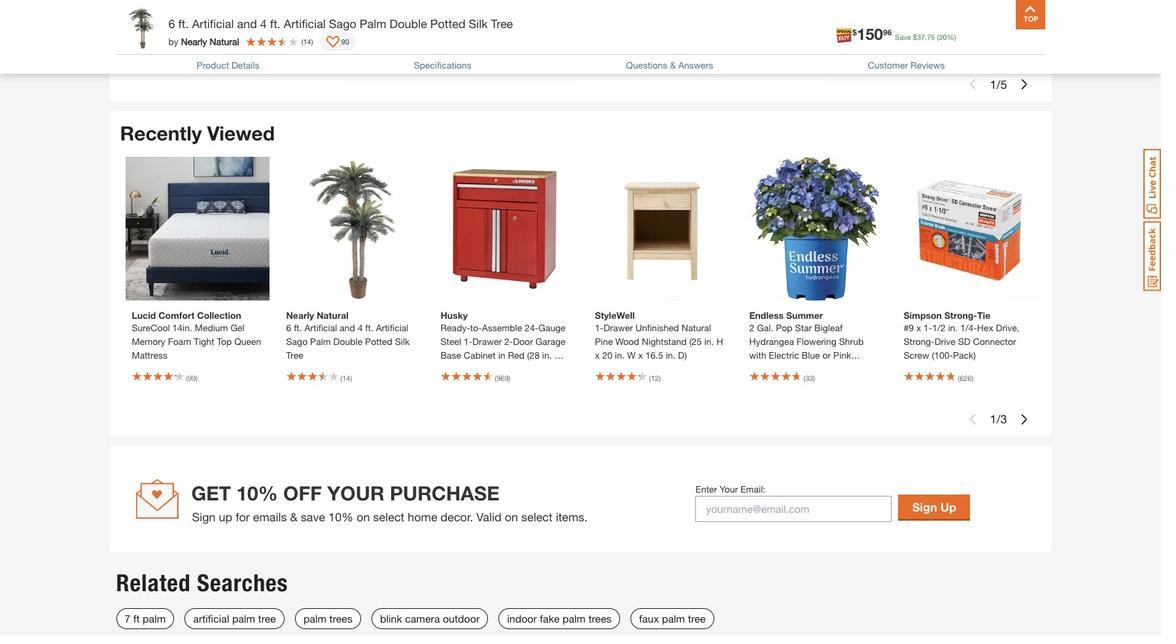 Task type: describe. For each thing, give the bounding box(es) containing it.
$ 150 96
[[853, 25, 892, 43]]

up
[[941, 500, 957, 515]]

simpson
[[904, 310, 942, 321]]

1 / 5
[[990, 77, 1007, 92]]

recently viewed
[[120, 122, 275, 146]]

0 vertical spatial 14
[[303, 37, 311, 45]]

( 33 )
[[804, 374, 815, 383]]

to-
[[470, 323, 482, 334]]

(100-
[[932, 350, 953, 361]]

unfinished
[[636, 323, 679, 334]]

7 ft palm link
[[116, 609, 174, 630]]

faux
[[639, 613, 659, 625]]

90
[[341, 37, 349, 45]]

sign up
[[912, 500, 957, 515]]

add to cart for 3rd add to cart button from right
[[632, 40, 689, 53]]

( 99 )
[[186, 374, 198, 383]]

1 add to cart button from the left
[[595, 32, 726, 61]]

ready-to-assemble 24-gauge steel 1-drawer 2-door garage base cabinet in red (28 in. w x 32.8 in. h x 18.3 in. d) image
[[434, 157, 578, 301]]

(28
[[527, 350, 540, 361]]

x inside the simpson strong-tie #9 x 1-1/2 in. 1/4-hex drive, strong-drive sd connector screw (100-pack)
[[917, 323, 921, 334]]

150
[[857, 25, 883, 43]]

in. inside the simpson strong-tie #9 x 1-1/2 in. 1/4-hex drive, strong-drive sd connector screw (100-pack)
[[948, 323, 958, 334]]

2
[[749, 323, 755, 334]]

customer reviews
[[868, 59, 945, 71]]

( 969 )
[[495, 374, 510, 383]]

palm inside "link"
[[304, 613, 327, 625]]

in. right (25
[[704, 336, 714, 347]]

bigleaf
[[815, 323, 843, 334]]

current
[[249, 56, 279, 67]]

1 horizontal spatial double
[[390, 16, 427, 31]]

husky ready-to-assemble 24-gauge steel 1-drawer 2-door garage base cabinet in red (28 in. w x 32.8 in. h x 18.3 in. d)
[[441, 310, 570, 375]]

tree for artificial palm tree
[[258, 613, 276, 625]]

natural inside stylewell 1-drawer unfinished natural pine wood nightstand (25 in. h x 20 in. w x 16.5 in. d)
[[682, 323, 711, 334]]

save
[[895, 33, 911, 41]]

1 horizontal spatial palm
[[360, 16, 386, 31]]

related
[[116, 570, 191, 598]]

drive
[[935, 336, 956, 347]]

( for stylewell 1-drawer unfinished natural pine wood nightstand (25 in. h x 20 in. w x 16.5 in. d)
[[649, 374, 651, 383]]

in
[[498, 350, 505, 361]]

24-
[[525, 323, 539, 334]]

/ for 3
[[997, 412, 1001, 427]]

0 vertical spatial 10%
[[236, 482, 278, 506]]

d) inside the husky ready-to-assemble 24-gauge steel 1-drawer 2-door garage base cabinet in red (28 in. w x 32.8 in. h x 18.3 in. d)
[[522, 364, 531, 375]]

mattress
[[132, 350, 167, 361]]

drive,
[[996, 323, 1020, 334]]

indoor fake palm trees
[[507, 613, 612, 625]]

( 12 )
[[649, 374, 661, 383]]

( for endless summer 2 gal. pop star bigleaf hydrangea flowering shrub with electric blue or pink lacecap flowers
[[804, 374, 806, 383]]

in. down red
[[510, 364, 520, 375]]

top button
[[1016, 0, 1045, 29]]

for
[[236, 510, 250, 525]]

memory
[[132, 336, 165, 347]]

base
[[441, 350, 461, 361]]

to for third add to cart button
[[963, 40, 974, 53]]

searches
[[197, 570, 288, 598]]

artificial palm tree link
[[185, 609, 285, 630]]

questions & answers
[[626, 59, 714, 71]]

16.5
[[646, 350, 663, 361]]

2 palm from the left
[[232, 613, 255, 625]]

3
[[1001, 412, 1007, 427]]

live chat image
[[1144, 149, 1161, 219]]

969
[[497, 374, 509, 383]]

1- inside the husky ready-to-assemble 24-gauge steel 1-drawer 2-door garage base cabinet in red (28 in. w x 32.8 in. h x 18.3 in. d)
[[464, 336, 473, 347]]

( for simpson strong-tie #9 x 1-1/2 in. 1/4-hex drive, strong-drive sd connector screw (100-pack)
[[958, 374, 960, 383]]

blue
[[802, 350, 820, 361]]

0 horizontal spatial natural
[[210, 36, 239, 47]]

your
[[720, 484, 738, 496]]

pop
[[776, 323, 793, 334]]

0 horizontal spatial and
[[237, 16, 257, 31]]

blink camera outdoor link
[[372, 609, 488, 630]]

electric
[[769, 350, 799, 361]]

& inside get 10% off your purchase sign up for emails & save 10% on select home decor. valid on select items.
[[290, 510, 298, 525]]

yourname@email.com text field
[[696, 497, 892, 523]]

( right 75
[[937, 33, 939, 41]]

0 horizontal spatial strong-
[[904, 336, 935, 347]]

$ inside $ 150 96
[[853, 27, 857, 37]]

0 vertical spatial nearly
[[181, 36, 207, 47]]

1 horizontal spatial silk
[[469, 16, 488, 31]]

collection
[[197, 310, 241, 321]]

shrub
[[839, 336, 864, 347]]

add to cart for 2nd add to cart button from the right
[[786, 40, 844, 53]]

decor.
[[441, 510, 473, 525]]

1-drawer unfinished natural pine wood nightstand (25 in. h x 20 in. w x 16.5 in. d) image
[[589, 157, 732, 301]]

1 vertical spatial 10%
[[329, 510, 353, 525]]

(25
[[689, 336, 702, 347]]

screw
[[904, 350, 929, 361]]

1 horizontal spatial &
[[670, 59, 676, 71]]

this is the first slide image for 1 / 5
[[968, 79, 978, 90]]

answers
[[678, 59, 714, 71]]

indoor fake palm trees link
[[499, 609, 620, 630]]

drawer inside the husky ready-to-assemble 24-gauge steel 1-drawer 2-door garage base cabinet in red (28 in. w x 32.8 in. h x 18.3 in. d)
[[473, 336, 502, 347]]

item
[[282, 56, 300, 67]]

1 horizontal spatial tree
[[491, 16, 513, 31]]

96
[[883, 27, 892, 37]]

faux palm tree link
[[631, 609, 714, 630]]

with
[[749, 350, 766, 361]]

sign up button
[[899, 496, 971, 520]]

gel
[[231, 323, 245, 334]]

next slide image for 3
[[1019, 415, 1029, 425]]

blink camera outdoor
[[380, 613, 480, 625]]

1/4-
[[961, 323, 977, 334]]

0 vertical spatial ( 14 )
[[301, 37, 313, 45]]

save $ 37 . 75 ( 20 %)
[[895, 33, 956, 41]]

x left 18.3
[[482, 364, 487, 375]]

0 horizontal spatial 6
[[168, 16, 175, 31]]

sago inside nearly natural 6 ft. artificial and 4 ft. artificial sago palm double potted silk tree
[[286, 336, 308, 347]]

connector
[[973, 336, 1016, 347]]

summer
[[786, 310, 823, 321]]

display image
[[326, 36, 339, 49]]

cart for 3rd add to cart button from right
[[668, 40, 689, 53]]

pack)
[[953, 350, 976, 361]]

palm trees
[[304, 613, 353, 625]]

14in.
[[172, 323, 192, 334]]

indoor
[[507, 613, 537, 625]]

add to cart for third add to cart button
[[941, 40, 998, 53]]

camera
[[405, 613, 440, 625]]

product image image
[[119, 7, 162, 49]]

lacecap
[[749, 364, 785, 375]]

2 trees from the left
[[589, 613, 612, 625]]

faux palm tree
[[639, 613, 706, 625]]

1 horizontal spatial strong-
[[945, 310, 977, 321]]

cabinet
[[464, 350, 496, 361]]

1 on from the left
[[357, 510, 370, 525]]

7
[[125, 613, 130, 625]]

artificial palm tree
[[193, 613, 276, 625]]

items.
[[556, 510, 588, 525]]

gauge
[[539, 323, 566, 334]]

1- inside the simpson strong-tie #9 x 1-1/2 in. 1/4-hex drive, strong-drive sd connector screw (100-pack)
[[924, 323, 933, 334]]

current item
[[249, 56, 300, 67]]

viewed
[[207, 122, 275, 146]]

h inside stylewell 1-drawer unfinished natural pine wood nightstand (25 in. h x 20 in. w x 16.5 in. d)
[[717, 336, 723, 347]]

potted inside nearly natural 6 ft. artificial and 4 ft. artificial sago palm double potted silk tree
[[365, 336, 392, 347]]

related searches
[[116, 570, 288, 598]]

37
[[917, 33, 925, 41]]

feedback link image
[[1144, 221, 1161, 292]]

0 horizontal spatial 4
[[260, 16, 267, 31]]



Task type: locate. For each thing, give the bounding box(es) containing it.
2 / from the top
[[997, 412, 1001, 427]]

10% up emails
[[236, 482, 278, 506]]

0 horizontal spatial &
[[290, 510, 298, 525]]

1 vertical spatial potted
[[365, 336, 392, 347]]

artificial
[[193, 613, 229, 625]]

next slide image
[[1019, 79, 1029, 90], [1019, 415, 1029, 425]]

3 add to cart from the left
[[941, 40, 998, 53]]

1 vertical spatial tree
[[286, 350, 303, 361]]

0 vertical spatial and
[[237, 16, 257, 31]]

1 vertical spatial 6
[[286, 323, 291, 334]]

ft
[[133, 613, 140, 625]]

2 horizontal spatial add
[[941, 40, 961, 53]]

d) down (28
[[522, 364, 531, 375]]

3 add from the left
[[941, 40, 961, 53]]

questions
[[626, 59, 668, 71]]

0 vertical spatial potted
[[430, 16, 466, 31]]

0 vertical spatial 1
[[990, 77, 997, 92]]

2 add to cart button from the left
[[749, 32, 880, 61]]

1 horizontal spatial w
[[627, 350, 636, 361]]

drawer down stylewell at the right of page
[[604, 323, 633, 334]]

w down wood
[[627, 350, 636, 361]]

0 horizontal spatial cart
[[668, 40, 689, 53]]

door
[[513, 336, 533, 347]]

this is the first slide image left 1 / 5
[[968, 79, 978, 90]]

0 horizontal spatial 1-
[[464, 336, 473, 347]]

drawer inside stylewell 1-drawer unfinished natural pine wood nightstand (25 in. h x 20 in. w x 16.5 in. d)
[[604, 323, 633, 334]]

cart right %) at the top of page
[[976, 40, 998, 53]]

1 horizontal spatial sago
[[329, 16, 356, 31]]

0 vertical spatial silk
[[469, 16, 488, 31]]

silk inside nearly natural 6 ft. artificial and 4 ft. artificial sago palm double potted silk tree
[[395, 336, 410, 347]]

( left "display" icon
[[301, 37, 303, 45]]

h inside the husky ready-to-assemble 24-gauge steel 1-drawer 2-door garage base cabinet in red (28 in. w x 32.8 in. h x 18.3 in. d)
[[473, 364, 480, 375]]

to for 3rd add to cart button from right
[[655, 40, 665, 53]]

add to cart up questions & answers
[[632, 40, 689, 53]]

0 vertical spatial palm
[[360, 16, 386, 31]]

potted
[[430, 16, 466, 31], [365, 336, 392, 347]]

1 to from the left
[[655, 40, 665, 53]]

your
[[327, 482, 384, 506]]

0 vertical spatial /
[[997, 77, 1001, 92]]

1 horizontal spatial nearly
[[286, 310, 314, 321]]

2 vertical spatial natural
[[682, 323, 711, 334]]

2 next slide image from the top
[[1019, 415, 1029, 425]]

0 horizontal spatial w
[[554, 350, 563, 361]]

on down your
[[357, 510, 370, 525]]

99
[[188, 374, 196, 383]]

tree down searches
[[258, 613, 276, 625]]

0 horizontal spatial tree
[[258, 613, 276, 625]]

2 tree from the left
[[688, 613, 706, 625]]

add to cart right 75
[[941, 40, 998, 53]]

0 horizontal spatial h
[[473, 364, 480, 375]]

3 add to cart button from the left
[[904, 32, 1035, 61]]

0 horizontal spatial 10%
[[236, 482, 278, 506]]

lucid comfort collection surecool 14in. medium gel memory foam tight top queen mattress
[[132, 310, 261, 361]]

h right (25
[[717, 336, 723, 347]]

1 w from the left
[[554, 350, 563, 361]]

0 vertical spatial strong-
[[945, 310, 977, 321]]

&
[[670, 59, 676, 71], [290, 510, 298, 525]]

trees left blink
[[329, 613, 353, 625]]

20
[[939, 33, 947, 41], [602, 350, 613, 361]]

0 vertical spatial sago
[[329, 16, 356, 31]]

up
[[219, 510, 232, 525]]

) down blue
[[814, 374, 815, 383]]

2 w from the left
[[627, 350, 636, 361]]

14 left "display" icon
[[303, 37, 311, 45]]

) for nearly natural 6 ft. artificial and 4 ft. artificial sago palm double potted silk tree
[[350, 374, 352, 383]]

h
[[717, 336, 723, 347], [473, 364, 480, 375]]

double
[[390, 16, 427, 31], [333, 336, 363, 347]]

medium
[[195, 323, 228, 334]]

to left 150
[[809, 40, 819, 53]]

to for 2nd add to cart button from the right
[[809, 40, 819, 53]]

14 down nearly natural 6 ft. artificial and 4 ft. artificial sago palm double potted silk tree
[[342, 374, 350, 383]]

2 on from the left
[[505, 510, 518, 525]]

6 ft. artificial and 4 ft. artificial sago palm double potted silk tree image
[[280, 157, 424, 301]]

trees inside "link"
[[329, 613, 353, 625]]

1 vertical spatial strong-
[[904, 336, 935, 347]]

0 horizontal spatial double
[[333, 336, 363, 347]]

hex
[[977, 323, 994, 334]]

) for husky ready-to-assemble 24-gauge steel 1-drawer 2-door garage base cabinet in red (28 in. w x 32.8 in. h x 18.3 in. d)
[[509, 374, 510, 383]]

$ left the 96
[[853, 27, 857, 37]]

questions & answers button
[[626, 59, 714, 71], [626, 59, 714, 71]]

( for husky ready-to-assemble 24-gauge steel 1-drawer 2-door garage base cabinet in red (28 in. w x 32.8 in. h x 18.3 in. d)
[[495, 374, 497, 383]]

and inside nearly natural 6 ft. artificial and 4 ft. artificial sago palm double potted silk tree
[[340, 323, 355, 334]]

blink
[[380, 613, 402, 625]]

& left answers
[[670, 59, 676, 71]]

tree inside faux palm tree link
[[688, 613, 706, 625]]

) for lucid comfort collection surecool 14in. medium gel memory foam tight top queen mattress
[[196, 374, 198, 383]]

1 trees from the left
[[329, 613, 353, 625]]

1 left 5
[[990, 77, 997, 92]]

1 for 1 / 5
[[990, 77, 997, 92]]

2 1 from the top
[[990, 412, 997, 427]]

hydrangea
[[749, 336, 794, 347]]

1 horizontal spatial add to cart button
[[749, 32, 880, 61]]

( down nearly natural 6 ft. artificial and 4 ft. artificial sago palm double potted silk tree
[[341, 374, 342, 383]]

w inside the husky ready-to-assemble 24-gauge steel 1-drawer 2-door garage base cabinet in red (28 in. w x 32.8 in. h x 18.3 in. d)
[[554, 350, 563, 361]]

%)
[[947, 33, 956, 41]]

select left items.
[[521, 510, 553, 525]]

0 horizontal spatial sign
[[192, 510, 216, 525]]

to up questions & answers
[[655, 40, 665, 53]]

surecool 14in. medium gel memory foam tight top queen mattress image
[[125, 157, 269, 301]]

1 vertical spatial 20
[[602, 350, 613, 361]]

1 vertical spatial 4
[[358, 323, 363, 334]]

this is the first slide image for 1 / 3
[[968, 415, 978, 425]]

this is the first slide image
[[968, 79, 978, 90], [968, 415, 978, 425]]

0 horizontal spatial 20
[[602, 350, 613, 361]]

0 vertical spatial next slide image
[[1019, 79, 1029, 90]]

drawer
[[604, 323, 633, 334], [473, 336, 502, 347]]

1 add to cart from the left
[[632, 40, 689, 53]]

ready-
[[441, 323, 470, 334]]

1 1 from the top
[[990, 77, 997, 92]]

1 vertical spatial and
[[340, 323, 355, 334]]

double inside nearly natural 6 ft. artificial and 4 ft. artificial sago palm double potted silk tree
[[333, 336, 363, 347]]

1 horizontal spatial 6
[[286, 323, 291, 334]]

/ for 5
[[997, 77, 1001, 92]]

1 horizontal spatial ( 14 )
[[341, 374, 352, 383]]

1 select from the left
[[373, 510, 405, 525]]

) down tight
[[196, 374, 198, 383]]

x down "pine"
[[595, 350, 600, 361]]

( 14 )
[[301, 37, 313, 45], [341, 374, 352, 383]]

product details
[[197, 59, 259, 71]]

purchase
[[390, 482, 500, 506]]

( down blue
[[804, 374, 806, 383]]

1 horizontal spatial 14
[[342, 374, 350, 383]]

) right 18.3
[[509, 374, 510, 383]]

1 vertical spatial &
[[290, 510, 298, 525]]

3 palm from the left
[[304, 613, 327, 625]]

10% down your
[[329, 510, 353, 525]]

flowers
[[787, 364, 819, 375]]

this is the first slide image left 1 / 3 at bottom right
[[968, 415, 978, 425]]

1 horizontal spatial 10%
[[329, 510, 353, 525]]

( 14 ) down nearly natural 6 ft. artificial and 4 ft. artificial sago palm double potted silk tree
[[341, 374, 352, 383]]

next slide image right 5
[[1019, 79, 1029, 90]]

2 horizontal spatial 1-
[[924, 323, 933, 334]]

d) down nightstand
[[678, 350, 687, 361]]

or
[[823, 350, 831, 361]]

2 horizontal spatial add to cart button
[[904, 32, 1035, 61]]

1 vertical spatial h
[[473, 364, 480, 375]]

6 up by
[[168, 16, 175, 31]]

1 horizontal spatial and
[[340, 323, 355, 334]]

1 vertical spatial this is the first slide image
[[968, 415, 978, 425]]

x down garage
[[566, 350, 570, 361]]

) down the pack)
[[972, 374, 974, 383]]

save
[[301, 510, 325, 525]]

1 vertical spatial ( 14 )
[[341, 374, 352, 383]]

12
[[651, 374, 659, 383]]

0 horizontal spatial drawer
[[473, 336, 502, 347]]

product
[[197, 59, 229, 71]]

silk left "steel"
[[395, 336, 410, 347]]

0 vertical spatial 6
[[168, 16, 175, 31]]

1 next slide image from the top
[[1019, 79, 1029, 90]]

reviews
[[911, 59, 945, 71]]

in. right 1/2
[[948, 323, 958, 334]]

to right %) at the top of page
[[963, 40, 974, 53]]

palm
[[143, 613, 166, 625], [232, 613, 255, 625], [304, 613, 327, 625], [563, 613, 586, 625], [662, 613, 685, 625]]

x
[[917, 323, 921, 334], [566, 350, 570, 361], [595, 350, 600, 361], [638, 350, 643, 361], [482, 364, 487, 375]]

( down cabinet
[[495, 374, 497, 383]]

in. down wood
[[615, 350, 625, 361]]

palm inside nearly natural 6 ft. artificial and 4 ft. artificial sago palm double potted silk tree
[[310, 336, 331, 347]]

#9 x 1-1/2 in. 1/4-hex drive, strong-drive sd connector screw (100-pack) image
[[897, 157, 1041, 301]]

1 palm from the left
[[143, 613, 166, 625]]

& left save
[[290, 510, 298, 525]]

20 right 75
[[939, 33, 947, 41]]

2 to from the left
[[809, 40, 819, 53]]

1 horizontal spatial on
[[505, 510, 518, 525]]

1 vertical spatial drawer
[[473, 336, 502, 347]]

) down 16.5
[[659, 374, 661, 383]]

6 right gel
[[286, 323, 291, 334]]

0 horizontal spatial nearly
[[181, 36, 207, 47]]

5
[[1001, 77, 1007, 92]]

cart left 150
[[822, 40, 844, 53]]

h down cabinet
[[473, 364, 480, 375]]

specifications
[[414, 59, 472, 71]]

1 vertical spatial 14
[[342, 374, 350, 383]]

next slide image for 5
[[1019, 79, 1029, 90]]

3 cart from the left
[[976, 40, 998, 53]]

0 horizontal spatial trees
[[329, 613, 353, 625]]

x left 16.5
[[638, 350, 643, 361]]

1 / from the top
[[997, 77, 1001, 92]]

2 add to cart from the left
[[786, 40, 844, 53]]

by nearly natural
[[168, 36, 239, 47]]

0 horizontal spatial d)
[[522, 364, 531, 375]]

valid
[[477, 510, 502, 525]]

1 horizontal spatial potted
[[430, 16, 466, 31]]

1 vertical spatial d)
[[522, 364, 531, 375]]

20 down "pine"
[[602, 350, 613, 361]]

on
[[357, 510, 370, 525], [505, 510, 518, 525]]

0 horizontal spatial on
[[357, 510, 370, 525]]

select
[[373, 510, 405, 525], [521, 510, 553, 525]]

0 horizontal spatial add to cart button
[[595, 32, 726, 61]]

palm
[[360, 16, 386, 31], [310, 336, 331, 347]]

( 14 ) left "display" icon
[[301, 37, 313, 45]]

6 inside nearly natural 6 ft. artificial and 4 ft. artificial sago palm double potted silk tree
[[286, 323, 291, 334]]

( down 16.5
[[649, 374, 651, 383]]

1 horizontal spatial drawer
[[604, 323, 633, 334]]

x right #9
[[917, 323, 921, 334]]

1 horizontal spatial sign
[[912, 500, 937, 515]]

drawer up cabinet
[[473, 336, 502, 347]]

0 vertical spatial &
[[670, 59, 676, 71]]

1 horizontal spatial d)
[[678, 350, 687, 361]]

w down garage
[[554, 350, 563, 361]]

0 vertical spatial this is the first slide image
[[968, 79, 978, 90]]

nightstand
[[642, 336, 687, 347]]

home
[[408, 510, 437, 525]]

1 vertical spatial nearly
[[286, 310, 314, 321]]

silk up 'specifications'
[[469, 16, 488, 31]]

(
[[937, 33, 939, 41], [301, 37, 303, 45], [186, 374, 188, 383], [341, 374, 342, 383], [495, 374, 497, 383], [649, 374, 651, 383], [804, 374, 806, 383], [958, 374, 960, 383]]

.
[[925, 33, 927, 41]]

in. right the 32.8 on the bottom of page
[[461, 364, 471, 375]]

1 left 3 on the bottom right
[[990, 412, 997, 427]]

sign inside button
[[912, 500, 937, 515]]

sign inside get 10% off your purchase sign up for emails & save 10% on select home decor. valid on select items.
[[192, 510, 216, 525]]

cart for 2nd add to cart button from the right
[[822, 40, 844, 53]]

comfort
[[158, 310, 195, 321]]

/
[[997, 77, 1001, 92], [997, 412, 1001, 427]]

32.8
[[441, 364, 458, 375]]

) for simpson strong-tie #9 x 1-1/2 in. 1/4-hex drive, strong-drive sd connector screw (100-pack)
[[972, 374, 974, 383]]

4 inside nearly natural 6 ft. artificial and 4 ft. artificial sago palm double potted silk tree
[[358, 323, 363, 334]]

2 cart from the left
[[822, 40, 844, 53]]

1 horizontal spatial natural
[[317, 310, 349, 321]]

pine
[[595, 336, 613, 347]]

and
[[237, 16, 257, 31], [340, 323, 355, 334]]

1- up "pine"
[[595, 323, 604, 334]]

sago right queen
[[286, 336, 308, 347]]

6 ft. artificial and 4 ft. artificial sago palm double potted silk tree
[[168, 16, 513, 31]]

1 tree from the left
[[258, 613, 276, 625]]

0 horizontal spatial potted
[[365, 336, 392, 347]]

20 inside stylewell 1-drawer unfinished natural pine wood nightstand (25 in. h x 20 in. w x 16.5 in. d)
[[602, 350, 613, 361]]

artificial
[[192, 16, 234, 31], [284, 16, 326, 31], [305, 323, 337, 334], [376, 323, 409, 334]]

) left "display" icon
[[311, 37, 313, 45]]

( for lucid comfort collection surecool 14in. medium gel memory foam tight top queen mattress
[[186, 374, 188, 383]]

sago up 90
[[329, 16, 356, 31]]

( 626 )
[[958, 374, 974, 383]]

on right valid
[[505, 510, 518, 525]]

tree inside nearly natural 6 ft. artificial and 4 ft. artificial sago palm double potted silk tree
[[286, 350, 303, 361]]

2 this is the first slide image from the top
[[968, 415, 978, 425]]

2 add from the left
[[786, 40, 806, 53]]

select left home
[[373, 510, 405, 525]]

( down 'foam'
[[186, 374, 188, 383]]

w inside stylewell 1-drawer unfinished natural pine wood nightstand (25 in. h x 20 in. w x 16.5 in. d)
[[627, 350, 636, 361]]

by
[[168, 36, 178, 47]]

1 vertical spatial natural
[[317, 310, 349, 321]]

1 for 1 / 3
[[990, 412, 997, 427]]

1 horizontal spatial 4
[[358, 323, 363, 334]]

cart up questions & answers
[[668, 40, 689, 53]]

cart for third add to cart button
[[976, 40, 998, 53]]

in. down nightstand
[[666, 350, 676, 361]]

steel
[[441, 336, 461, 347]]

90 button
[[320, 31, 356, 51]]

strong- up 'screw'
[[904, 336, 935, 347]]

2 horizontal spatial add to cart
[[941, 40, 998, 53]]

2 select from the left
[[521, 510, 553, 525]]

2-
[[504, 336, 513, 347]]

1- down simpson
[[924, 323, 933, 334]]

outdoor
[[443, 613, 480, 625]]

specifications button
[[414, 59, 472, 71], [414, 59, 472, 71]]

1 vertical spatial palm
[[310, 336, 331, 347]]

0 horizontal spatial sago
[[286, 336, 308, 347]]

0 horizontal spatial 14
[[303, 37, 311, 45]]

3 to from the left
[[963, 40, 974, 53]]

next slide image right 3 on the bottom right
[[1019, 415, 1029, 425]]

1 horizontal spatial add to cart
[[786, 40, 844, 53]]

1 horizontal spatial trees
[[589, 613, 612, 625]]

0 horizontal spatial $
[[853, 27, 857, 37]]

1 horizontal spatial 20
[[939, 33, 947, 41]]

0 horizontal spatial silk
[[395, 336, 410, 347]]

1 this is the first slide image from the top
[[968, 79, 978, 90]]

1/2
[[933, 323, 946, 334]]

strong- up "1/4-"
[[945, 310, 977, 321]]

main product image image
[[125, 0, 424, 52]]

1 horizontal spatial cart
[[822, 40, 844, 53]]

natural
[[210, 36, 239, 47], [317, 310, 349, 321], [682, 323, 711, 334]]

2 gal. pop star bigleaf hydrangea flowering shrub with electric blue or pink lacecap flowers image
[[743, 157, 887, 301]]

1 add from the left
[[632, 40, 652, 53]]

5 palm from the left
[[662, 613, 685, 625]]

trees left faux
[[589, 613, 612, 625]]

2 horizontal spatial to
[[963, 40, 974, 53]]

( for nearly natural 6 ft. artificial and 4 ft. artificial sago palm double potted silk tree
[[341, 374, 342, 383]]

0 horizontal spatial to
[[655, 40, 665, 53]]

1 horizontal spatial h
[[717, 336, 723, 347]]

palm trees link
[[295, 609, 361, 630]]

stylewell
[[595, 310, 635, 321]]

tree inside artificial palm tree link
[[258, 613, 276, 625]]

) down nearly natural 6 ft. artificial and 4 ft. artificial sago palm double potted silk tree
[[350, 374, 352, 383]]

star
[[795, 323, 812, 334]]

tree right faux
[[688, 613, 706, 625]]

2 horizontal spatial natural
[[682, 323, 711, 334]]

4 palm from the left
[[563, 613, 586, 625]]

0 vertical spatial d)
[[678, 350, 687, 361]]

7 ft palm
[[125, 613, 166, 625]]

0 vertical spatial 4
[[260, 16, 267, 31]]

natural inside nearly natural 6 ft. artificial and 4 ft. artificial sago palm double potted silk tree
[[317, 310, 349, 321]]

) for stylewell 1-drawer unfinished natural pine wood nightstand (25 in. h x 20 in. w x 16.5 in. d)
[[659, 374, 661, 383]]

0 vertical spatial tree
[[491, 16, 513, 31]]

( down the pack)
[[958, 374, 960, 383]]

1 horizontal spatial $
[[913, 33, 917, 41]]

add to cart left 150
[[786, 40, 844, 53]]

0 vertical spatial h
[[717, 336, 723, 347]]

queen
[[234, 336, 261, 347]]

0 vertical spatial drawer
[[604, 323, 633, 334]]

1 vertical spatial next slide image
[[1019, 415, 1029, 425]]

18.3
[[490, 364, 508, 375]]

1- down to-
[[464, 336, 473, 347]]

1 horizontal spatial tree
[[688, 613, 706, 625]]

1 vertical spatial double
[[333, 336, 363, 347]]

1 cart from the left
[[668, 40, 689, 53]]

d) inside stylewell 1-drawer unfinished natural pine wood nightstand (25 in. h x 20 in. w x 16.5 in. d)
[[678, 350, 687, 361]]

nearly inside nearly natural 6 ft. artificial and 4 ft. artificial sago palm double potted silk tree
[[286, 310, 314, 321]]

tree for faux palm tree
[[688, 613, 706, 625]]

1- inside stylewell 1-drawer unfinished natural pine wood nightstand (25 in. h x 20 in. w x 16.5 in. d)
[[595, 323, 604, 334]]

in. right (28
[[542, 350, 552, 361]]

1 vertical spatial sago
[[286, 336, 308, 347]]

silk
[[469, 16, 488, 31], [395, 336, 410, 347]]

) for endless summer 2 gal. pop star bigleaf hydrangea flowering shrub with electric blue or pink lacecap flowers
[[814, 374, 815, 383]]

$ left .
[[913, 33, 917, 41]]



Task type: vqa. For each thing, say whether or not it's contained in the screenshot.
the (25
yes



